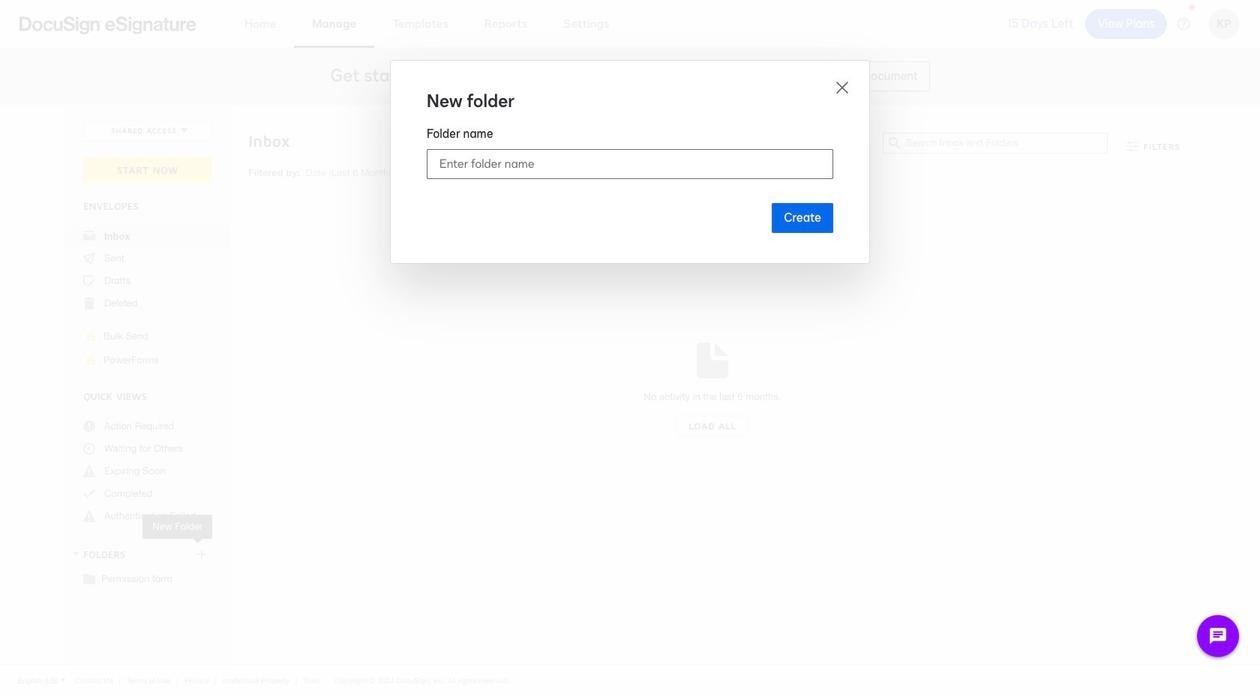 Task type: vqa. For each thing, say whether or not it's contained in the screenshot.
text box
no



Task type: describe. For each thing, give the bounding box(es) containing it.
view folders image
[[70, 549, 82, 561]]

sent image
[[83, 253, 95, 265]]

Enter folder name text field
[[428, 150, 833, 179]]

2 lock image from the top
[[82, 352, 100, 370]]

1 lock image from the top
[[82, 328, 100, 346]]

docusign esignature image
[[20, 16, 197, 34]]

2 alert image from the top
[[83, 511, 95, 523]]

draft image
[[83, 275, 95, 287]]



Task type: locate. For each thing, give the bounding box(es) containing it.
trash image
[[83, 298, 95, 310]]

more info region
[[0, 665, 1260, 697]]

action required image
[[83, 421, 95, 433]]

Search Inbox and Folders text field
[[907, 134, 1108, 153]]

0 vertical spatial alert image
[[83, 466, 95, 478]]

folder image
[[83, 573, 95, 585]]

1 alert image from the top
[[83, 466, 95, 478]]

1 vertical spatial alert image
[[83, 511, 95, 523]]

1 vertical spatial lock image
[[82, 352, 100, 370]]

0 vertical spatial lock image
[[82, 328, 100, 346]]

completed image
[[83, 488, 95, 500]]

lock image
[[82, 328, 100, 346], [82, 352, 100, 370]]

alert image down completed icon
[[83, 511, 95, 523]]

inbox image
[[83, 230, 95, 242]]

alert image
[[83, 466, 95, 478], [83, 511, 95, 523]]

alert image up completed icon
[[83, 466, 95, 478]]

clock image
[[83, 443, 95, 455]]



